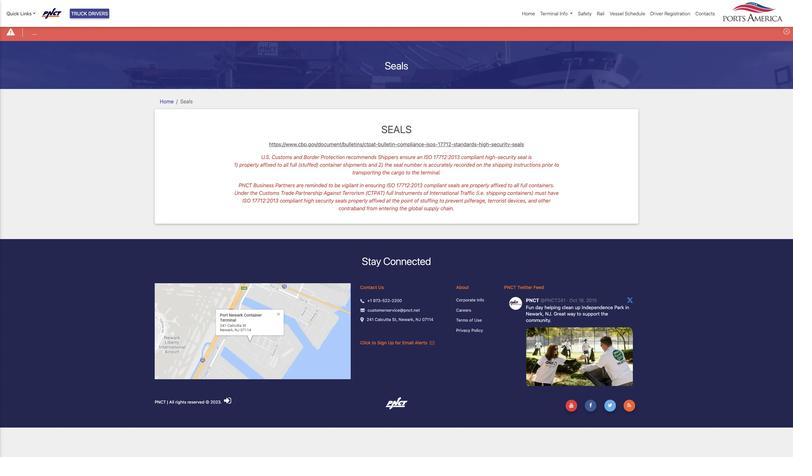 Task type: vqa. For each thing, say whether or not it's contained in the screenshot.
Altamira, Mexico at the bottom left
no



Task type: describe. For each thing, give the bounding box(es) containing it.
reserved
[[187, 400, 204, 405]]

quick links link
[[6, 10, 35, 17]]

customerservice@pnct.net
[[368, 308, 420, 313]]

border
[[304, 154, 319, 160]]

to left 'sign'
[[372, 340, 376, 346]]

terminal info
[[540, 11, 568, 16]]

the down number
[[412, 170, 419, 176]]

... link
[[32, 29, 37, 37]]

contraband
[[339, 206, 365, 211]]

rights
[[175, 400, 186, 405]]

1 vertical spatial iso
[[387, 183, 395, 188]]

stay connected
[[362, 255, 431, 267]]

iso inside u.s. customs and border protection recommends shippers ensure an iso 17712:2013 compliant high-security seal is 1) properly affixed to all full (stuffed) container shipments and 2) the seal number is accurately recorded on the shipping instructions              prior to transporting the cargo to the terminal.
[[424, 154, 432, 160]]

terms of use
[[456, 318, 482, 323]]

2 vertical spatial affixed
[[369, 198, 385, 204]]

522-
[[382, 298, 392, 303]]

to down international at the top of page
[[439, 198, 444, 204]]

2200
[[392, 298, 402, 303]]

the right under
[[250, 190, 258, 196]]

terminal info link
[[538, 7, 575, 20]]

isos-
[[426, 142, 438, 147]]

241
[[367, 317, 374, 322]]

customs inside u.s. customs and border protection recommends shippers ensure an iso 17712:2013 compliant high-security seal is 1) properly affixed to all full (stuffed) container shipments and 2) the seal number is accurately recorded on the shipping instructions              prior to transporting the cargo to the terminal.
[[272, 154, 292, 160]]

terms of use link
[[456, 318, 494, 324]]

07114
[[422, 317, 433, 322]]

2 horizontal spatial full
[[520, 183, 527, 188]]

close image
[[783, 28, 790, 35]]

against
[[324, 190, 341, 196]]

2 vertical spatial seals
[[335, 198, 347, 204]]

drivers
[[88, 11, 108, 16]]

careers link
[[456, 307, 494, 314]]

recommends
[[346, 154, 377, 160]]

|
[[167, 400, 168, 405]]

shipping for containers)
[[486, 190, 506, 196]]

0 horizontal spatial iso
[[242, 198, 251, 204]]

global
[[408, 206, 422, 211]]

high
[[304, 198, 314, 204]]

1 vertical spatial compliant
[[424, 183, 447, 188]]

vessel
[[610, 11, 624, 16]]

(i.e.
[[476, 190, 485, 196]]

schedule
[[625, 11, 645, 16]]

2023.
[[210, 400, 222, 405]]

for
[[395, 340, 401, 346]]

terms
[[456, 318, 468, 323]]

to right prior at right
[[554, 162, 559, 168]]

privacy
[[456, 328, 470, 333]]

1 vertical spatial home
[[160, 99, 174, 104]]

traffic
[[460, 190, 475, 196]]

trade
[[281, 190, 294, 196]]

2 horizontal spatial affixed
[[491, 183, 507, 188]]

contacts
[[695, 11, 715, 16]]

2 vertical spatial seals
[[381, 123, 412, 135]]

vessel schedule
[[610, 11, 645, 16]]

recorded
[[454, 162, 475, 168]]

entering
[[379, 206, 398, 211]]

2 horizontal spatial of
[[469, 318, 473, 323]]

full inside u.s. customs and border protection recommends shippers ensure an iso 17712:2013 compliant high-security seal is 1) properly affixed to all full (stuffed) container shipments and 2) the seal number is accurately recorded on the shipping instructions              prior to transporting the cargo to the terminal.
[[290, 162, 297, 168]]

shippers
[[378, 154, 398, 160]]

point
[[401, 198, 413, 204]]

reminded
[[305, 183, 327, 188]]

truck drivers
[[71, 11, 108, 16]]

u.s. customs and border protection recommends shippers ensure an iso 17712:2013 compliant high-security seal is 1) properly affixed to all full (stuffed) container shipments and 2) the seal number is accurately recorded on the shipping instructions              prior to transporting the cargo to the terminal.
[[234, 154, 559, 176]]

careers
[[456, 308, 471, 313]]

instructions
[[514, 162, 541, 168]]

terminal.
[[421, 170, 441, 176]]

info for terminal info
[[560, 11, 568, 16]]

+1 973-522-2200
[[367, 298, 402, 303]]

customerservice@pnct.net link
[[368, 307, 420, 314]]

2 vertical spatial properly
[[348, 198, 368, 204]]

privacy policy
[[456, 328, 483, 333]]

transporting
[[352, 170, 381, 176]]

contact us
[[360, 285, 384, 290]]

terrorist
[[488, 198, 506, 204]]

compliance-
[[397, 142, 426, 147]]

standards-
[[454, 142, 479, 147]]

0 horizontal spatial home link
[[160, 99, 174, 104]]

1 vertical spatial of
[[414, 198, 419, 204]]

all inside pnct business partners are reminded to be vigilant in ensuring iso 17712:2013 compliant seals are properly affixed to all full containers. under the customs trade partnership against terrorism (ctpat) full instruments of international traffic (i.e. shipping containers)              must have iso 17712:2013 compliant high security seals properly affixed at the point of stuffing to prevent pilferage, terrorist devices,              and other contraband from entering the global supply chain.
[[514, 183, 519, 188]]

the down point in the top right of the page
[[399, 206, 407, 211]]

links
[[20, 11, 32, 16]]

+1 973-522-2200 link
[[367, 298, 402, 304]]

stay
[[362, 255, 381, 267]]

business
[[253, 183, 274, 188]]

to down number
[[406, 170, 410, 176]]

driver registration
[[650, 11, 690, 16]]

u.s.
[[261, 154, 270, 160]]

vessel schedule link
[[607, 7, 648, 20]]

international
[[430, 190, 459, 196]]

newark,
[[399, 317, 414, 322]]

contacts link
[[693, 7, 718, 20]]

click
[[360, 340, 371, 346]]

the right on
[[484, 162, 491, 168]]

us
[[378, 285, 384, 290]]

compliant inside u.s. customs and border protection recommends shippers ensure an iso 17712:2013 compliant high-security seal is 1) properly affixed to all full (stuffed) container shipments and 2) the seal number is accurately recorded on the shipping instructions              prior to transporting the cargo to the terminal.
[[461, 154, 484, 160]]

driver
[[650, 11, 663, 16]]

nj
[[416, 317, 421, 322]]

1 horizontal spatial home
[[522, 11, 535, 16]]

must
[[535, 190, 546, 196]]

0 vertical spatial seals
[[385, 59, 408, 72]]

under
[[234, 190, 249, 196]]

(stuffed)
[[298, 162, 318, 168]]

https://www.cbp.gov/document/bulletins/ctpat-
[[269, 142, 378, 147]]

be
[[335, 183, 340, 188]]

rail
[[597, 11, 605, 16]]

1)
[[234, 162, 238, 168]]

about
[[456, 285, 469, 290]]

1 vertical spatial 17712:2013
[[396, 183, 423, 188]]

other
[[538, 198, 551, 204]]



Task type: locate. For each thing, give the bounding box(es) containing it.
seals down against
[[335, 198, 347, 204]]

1 horizontal spatial seal
[[518, 154, 527, 160]]

is up "instructions"
[[528, 154, 532, 160]]

stuffing
[[420, 198, 438, 204]]

1 horizontal spatial affixed
[[369, 198, 385, 204]]

pnct up under
[[239, 183, 252, 188]]

use
[[474, 318, 482, 323]]

twitter
[[517, 285, 532, 290]]

full up at
[[386, 190, 393, 196]]

security down security-
[[498, 154, 516, 160]]

of up global at top right
[[414, 198, 419, 204]]

2 are from the left
[[461, 183, 469, 188]]

1 vertical spatial shipping
[[486, 190, 506, 196]]

0 horizontal spatial all
[[283, 162, 288, 168]]

affixed inside u.s. customs and border protection recommends shippers ensure an iso 17712:2013 compliant high-security seal is 1) properly affixed to all full (stuffed) container shipments and 2) the seal number is accurately recorded on the shipping instructions              prior to transporting the cargo to the terminal.
[[260, 162, 276, 168]]

affixed down the (ctpat)
[[369, 198, 385, 204]]

vigilant
[[342, 183, 358, 188]]

protection
[[321, 154, 345, 160]]

2 horizontal spatial compliant
[[461, 154, 484, 160]]

compliant
[[461, 154, 484, 160], [424, 183, 447, 188], [280, 198, 303, 204]]

are up partnership
[[296, 183, 304, 188]]

0 vertical spatial home
[[522, 11, 535, 16]]

info
[[560, 11, 568, 16], [477, 298, 484, 303]]

full up the containers)
[[520, 183, 527, 188]]

sign
[[377, 340, 387, 346]]

corporate
[[456, 298, 476, 303]]

corporate info
[[456, 298, 484, 303]]

feed
[[533, 285, 544, 290]]

1 horizontal spatial full
[[386, 190, 393, 196]]

security down against
[[315, 198, 334, 204]]

0 horizontal spatial compliant
[[280, 198, 303, 204]]

241 calcutta st, newark, nj 07114
[[367, 317, 433, 322]]

info for corporate info
[[477, 298, 484, 303]]

pnct for twitter
[[504, 285, 516, 290]]

shipping inside u.s. customs and border protection recommends shippers ensure an iso 17712:2013 compliant high-security seal is 1) properly affixed to all full (stuffed) container shipments and 2) the seal number is accurately recorded on the shipping instructions              prior to transporting the cargo to the terminal.
[[492, 162, 512, 168]]

containers)
[[507, 190, 534, 196]]

prevent
[[445, 198, 463, 204]]

is up terminal.
[[423, 162, 427, 168]]

0 vertical spatial seal
[[518, 154, 527, 160]]

supply
[[424, 206, 439, 211]]

1 vertical spatial seal
[[394, 162, 403, 168]]

and down must
[[528, 198, 537, 204]]

0 vertical spatial pnct
[[239, 183, 252, 188]]

quick
[[6, 11, 19, 16]]

up
[[388, 340, 394, 346]]

1 vertical spatial all
[[514, 183, 519, 188]]

0 vertical spatial 17712:2013
[[433, 154, 460, 160]]

... alert
[[0, 24, 793, 41]]

973-
[[373, 298, 382, 303]]

seals up international at the top of page
[[448, 183, 460, 188]]

17712:2013 up instruments
[[396, 183, 423, 188]]

cargo
[[391, 170, 404, 176]]

pnct inside pnct business partners are reminded to be vigilant in ensuring iso 17712:2013 compliant seals are properly affixed to all full containers. under the customs trade partnership against terrorism (ctpat) full instruments of international traffic (i.e. shipping containers)              must have iso 17712:2013 compliant high security seals properly affixed at the point of stuffing to prevent pilferage, terrorist devices,              and other contraband from entering the global supply chain.
[[239, 183, 252, 188]]

info right terminal
[[560, 11, 568, 16]]

https://www.cbp.gov/document/bulletins/ctpat-bulletin-compliance-isos-17712-standards-high-security-seals link
[[269, 142, 524, 147]]

properly down terrorism
[[348, 198, 368, 204]]

0 horizontal spatial home
[[160, 99, 174, 104]]

1 horizontal spatial security
[[498, 154, 516, 160]]

1 horizontal spatial properly
[[348, 198, 368, 204]]

1 vertical spatial and
[[368, 162, 377, 168]]

pnct for business
[[239, 183, 252, 188]]

2 vertical spatial 17712:2013
[[252, 198, 278, 204]]

1 horizontal spatial compliant
[[424, 183, 447, 188]]

have
[[548, 190, 559, 196]]

of
[[424, 190, 428, 196], [414, 198, 419, 204], [469, 318, 473, 323]]

to up partners
[[277, 162, 282, 168]]

1 are from the left
[[296, 183, 304, 188]]

at
[[386, 198, 391, 204]]

1 vertical spatial is
[[423, 162, 427, 168]]

of up stuffing
[[424, 190, 428, 196]]

0 vertical spatial security
[[498, 154, 516, 160]]

17712:2013 up accurately
[[433, 154, 460, 160]]

0 horizontal spatial full
[[290, 162, 297, 168]]

©
[[206, 400, 209, 405]]

high-
[[479, 142, 491, 147], [485, 154, 498, 160]]

2 vertical spatial compliant
[[280, 198, 303, 204]]

security inside u.s. customs and border protection recommends shippers ensure an iso 17712:2013 compliant high-security seal is 1) properly affixed to all full (stuffed) container shipments and 2) the seal number is accurately recorded on the shipping instructions              prior to transporting the cargo to the terminal.
[[498, 154, 516, 160]]

from
[[367, 206, 377, 211]]

properly right 1)
[[239, 162, 259, 168]]

truck
[[71, 11, 87, 16]]

partners
[[275, 183, 295, 188]]

(ctpat)
[[366, 190, 385, 196]]

0 horizontal spatial are
[[296, 183, 304, 188]]

registration
[[664, 11, 690, 16]]

all
[[169, 400, 174, 405]]

full left (stuffed)
[[290, 162, 297, 168]]

0 vertical spatial info
[[560, 11, 568, 16]]

0 horizontal spatial pnct
[[155, 400, 166, 405]]

0 horizontal spatial seal
[[394, 162, 403, 168]]

seal up "instructions"
[[518, 154, 527, 160]]

0 vertical spatial and
[[294, 154, 302, 160]]

security inside pnct business partners are reminded to be vigilant in ensuring iso 17712:2013 compliant seals are properly affixed to all full containers. under the customs trade partnership against terrorism (ctpat) full instruments of international traffic (i.e. shipping containers)              must have iso 17712:2013 compliant high security seals properly affixed at the point of stuffing to prevent pilferage, terrorist devices,              and other contraband from entering the global supply chain.
[[315, 198, 334, 204]]

terminal
[[540, 11, 559, 16]]

2 horizontal spatial and
[[528, 198, 537, 204]]

0 horizontal spatial 17712:2013
[[252, 198, 278, 204]]

truck drivers link
[[70, 9, 109, 18]]

pnct left twitter
[[504, 285, 516, 290]]

0 vertical spatial compliant
[[461, 154, 484, 160]]

1 horizontal spatial pnct
[[239, 183, 252, 188]]

1 vertical spatial high-
[[485, 154, 498, 160]]

0 vertical spatial seals
[[512, 142, 524, 147]]

pnct left |
[[155, 400, 166, 405]]

241 calcutta st, newark, nj 07114 link
[[367, 317, 433, 323]]

accurately
[[428, 162, 453, 168]]

bulletin-
[[378, 142, 397, 147]]

properly inside u.s. customs and border protection recommends shippers ensure an iso 17712:2013 compliant high-security seal is 1) properly affixed to all full (stuffed) container shipments and 2) the seal number is accurately recorded on the shipping instructions              prior to transporting the cargo to the terminal.
[[239, 162, 259, 168]]

envelope o image
[[430, 341, 434, 345]]

0 vertical spatial iso
[[424, 154, 432, 160]]

properly up (i.e.
[[470, 183, 489, 188]]

0 vertical spatial properly
[[239, 162, 259, 168]]

2 vertical spatial pnct
[[155, 400, 166, 405]]

an
[[417, 154, 423, 160]]

2 horizontal spatial properly
[[470, 183, 489, 188]]

seals up "instructions"
[[512, 142, 524, 147]]

17712:2013 down "business"
[[252, 198, 278, 204]]

1 vertical spatial seals
[[448, 183, 460, 188]]

shipping down security-
[[492, 162, 512, 168]]

1 vertical spatial affixed
[[491, 183, 507, 188]]

1 horizontal spatial seals
[[448, 183, 460, 188]]

0 horizontal spatial seals
[[335, 198, 347, 204]]

2 vertical spatial and
[[528, 198, 537, 204]]

seal up cargo
[[394, 162, 403, 168]]

high- up on
[[479, 142, 491, 147]]

0 vertical spatial affixed
[[260, 162, 276, 168]]

2 vertical spatial iso
[[242, 198, 251, 204]]

customs inside pnct business partners are reminded to be vigilant in ensuring iso 17712:2013 compliant seals are properly affixed to all full containers. under the customs trade partnership against terrorism (ctpat) full instruments of international traffic (i.e. shipping containers)              must have iso 17712:2013 compliant high security seals properly affixed at the point of stuffing to prevent pilferage, terrorist devices,              and other contraband from entering the global supply chain.
[[259, 190, 279, 196]]

high- inside u.s. customs and border protection recommends shippers ensure an iso 17712:2013 compliant high-security seal is 1) properly affixed to all full (stuffed) container shipments and 2) the seal number is accurately recorded on the shipping instructions              prior to transporting the cargo to the terminal.
[[485, 154, 498, 160]]

and left "2)"
[[368, 162, 377, 168]]

1 horizontal spatial info
[[560, 11, 568, 16]]

shipments
[[343, 162, 367, 168]]

0 vertical spatial customs
[[272, 154, 292, 160]]

1 horizontal spatial and
[[368, 162, 377, 168]]

0 vertical spatial shipping
[[492, 162, 512, 168]]

pnct
[[239, 183, 252, 188], [504, 285, 516, 290], [155, 400, 166, 405]]

0 vertical spatial is
[[528, 154, 532, 160]]

properly
[[239, 162, 259, 168], [470, 183, 489, 188], [348, 198, 368, 204]]

corporate info link
[[456, 297, 494, 304]]

0 horizontal spatial is
[[423, 162, 427, 168]]

customs down "business"
[[259, 190, 279, 196]]

customs right u.s. on the left
[[272, 154, 292, 160]]

safety
[[578, 11, 592, 16]]

home
[[522, 11, 535, 16], [160, 99, 174, 104]]

and up (stuffed)
[[294, 154, 302, 160]]

all inside u.s. customs and border protection recommends shippers ensure an iso 17712:2013 compliant high-security seal is 1) properly affixed to all full (stuffed) container shipments and 2) the seal number is accurately recorded on the shipping instructions              prior to transporting the cargo to the terminal.
[[283, 162, 288, 168]]

compliant up international at the top of page
[[424, 183, 447, 188]]

1 horizontal spatial all
[[514, 183, 519, 188]]

of left use
[[469, 318, 473, 323]]

2 horizontal spatial pnct
[[504, 285, 516, 290]]

0 horizontal spatial of
[[414, 198, 419, 204]]

ensuring
[[365, 183, 385, 188]]

high- down security-
[[485, 154, 498, 160]]

ensure
[[400, 154, 416, 160]]

0 horizontal spatial affixed
[[260, 162, 276, 168]]

1 horizontal spatial is
[[528, 154, 532, 160]]

1 vertical spatial full
[[520, 183, 527, 188]]

compliant up on
[[461, 154, 484, 160]]

0 vertical spatial full
[[290, 162, 297, 168]]

rail link
[[594, 7, 607, 20]]

to up the containers)
[[508, 183, 513, 188]]

+1
[[367, 298, 372, 303]]

shipping up terrorist
[[486, 190, 506, 196]]

click to sign up for email alerts
[[360, 340, 429, 346]]

the right "2)"
[[385, 162, 392, 168]]

1 horizontal spatial home link
[[520, 7, 538, 20]]

17712:2013 inside u.s. customs and border protection recommends shippers ensure an iso 17712:2013 compliant high-security seal is 1) properly affixed to all full (stuffed) container shipments and 2) the seal number is accurately recorded on the shipping instructions              prior to transporting the cargo to the terminal.
[[433, 154, 460, 160]]

click to sign up for email alerts link
[[360, 340, 434, 346]]

1 horizontal spatial 17712:2013
[[396, 183, 423, 188]]

https://www.cbp.gov/document/bulletins/ctpat-bulletin-compliance-isos-17712-standards-high-security-seals
[[269, 142, 524, 147]]

1 horizontal spatial of
[[424, 190, 428, 196]]

calcutta
[[375, 317, 391, 322]]

iso down under
[[242, 198, 251, 204]]

iso right an
[[424, 154, 432, 160]]

affixed down u.s. on the left
[[260, 162, 276, 168]]

2 horizontal spatial seals
[[512, 142, 524, 147]]

2 vertical spatial of
[[469, 318, 473, 323]]

all
[[283, 162, 288, 168], [514, 183, 519, 188]]

affixed up terrorist
[[491, 183, 507, 188]]

on
[[476, 162, 482, 168]]

0 horizontal spatial properly
[[239, 162, 259, 168]]

0 vertical spatial high-
[[479, 142, 491, 147]]

0 vertical spatial all
[[283, 162, 288, 168]]

the right at
[[392, 198, 400, 204]]

1 horizontal spatial are
[[461, 183, 469, 188]]

pnct | all rights reserved © 2023.
[[155, 400, 223, 405]]

policy
[[471, 328, 483, 333]]

connected
[[383, 255, 431, 267]]

full
[[290, 162, 297, 168], [520, 183, 527, 188], [386, 190, 393, 196]]

are up traffic
[[461, 183, 469, 188]]

shipping inside pnct business partners are reminded to be vigilant in ensuring iso 17712:2013 compliant seals are properly affixed to all full containers. under the customs trade partnership against terrorism (ctpat) full instruments of international traffic (i.e. shipping containers)              must have iso 17712:2013 compliant high security seals properly affixed at the point of stuffing to prevent pilferage, terrorist devices,              and other contraband from entering the global supply chain.
[[486, 190, 506, 196]]

0 vertical spatial home link
[[520, 7, 538, 20]]

the
[[385, 162, 392, 168], [484, 162, 491, 168], [382, 170, 390, 176], [412, 170, 419, 176], [250, 190, 258, 196], [392, 198, 400, 204], [399, 206, 407, 211]]

1 vertical spatial info
[[477, 298, 484, 303]]

1 vertical spatial properly
[[470, 183, 489, 188]]

and inside pnct business partners are reminded to be vigilant in ensuring iso 17712:2013 compliant seals are properly affixed to all full containers. under the customs trade partnership against terrorism (ctpat) full instruments of international traffic (i.e. shipping containers)              must have iso 17712:2013 compliant high security seals properly affixed at the point of stuffing to prevent pilferage, terrorist devices,              and other contraband from entering the global supply chain.
[[528, 198, 537, 204]]

all up the containers)
[[514, 183, 519, 188]]

st,
[[392, 317, 397, 322]]

17712:2013
[[433, 154, 460, 160], [396, 183, 423, 188], [252, 198, 278, 204]]

shipping for instructions
[[492, 162, 512, 168]]

pilferage,
[[465, 198, 486, 204]]

0 vertical spatial of
[[424, 190, 428, 196]]

2 vertical spatial full
[[386, 190, 393, 196]]

2 horizontal spatial iso
[[424, 154, 432, 160]]

driver registration link
[[648, 7, 693, 20]]

1 vertical spatial seals
[[180, 99, 193, 104]]

1 vertical spatial security
[[315, 198, 334, 204]]

alerts
[[415, 340, 427, 346]]

0 horizontal spatial and
[[294, 154, 302, 160]]

all up partners
[[283, 162, 288, 168]]

1 horizontal spatial iso
[[387, 183, 395, 188]]

instruments
[[395, 190, 422, 196]]

affixed
[[260, 162, 276, 168], [491, 183, 507, 188], [369, 198, 385, 204]]

1 vertical spatial home link
[[160, 99, 174, 104]]

pnct for |
[[155, 400, 166, 405]]

1 vertical spatial pnct
[[504, 285, 516, 290]]

are
[[296, 183, 304, 188], [461, 183, 469, 188]]

2 horizontal spatial 17712:2013
[[433, 154, 460, 160]]

the down "2)"
[[382, 170, 390, 176]]

0 horizontal spatial info
[[477, 298, 484, 303]]

sign in image
[[224, 397, 231, 405]]

info up the careers link
[[477, 298, 484, 303]]

iso down cargo
[[387, 183, 395, 188]]

0 horizontal spatial security
[[315, 198, 334, 204]]

to left be
[[328, 183, 333, 188]]

compliant down trade
[[280, 198, 303, 204]]

1 vertical spatial customs
[[259, 190, 279, 196]]



